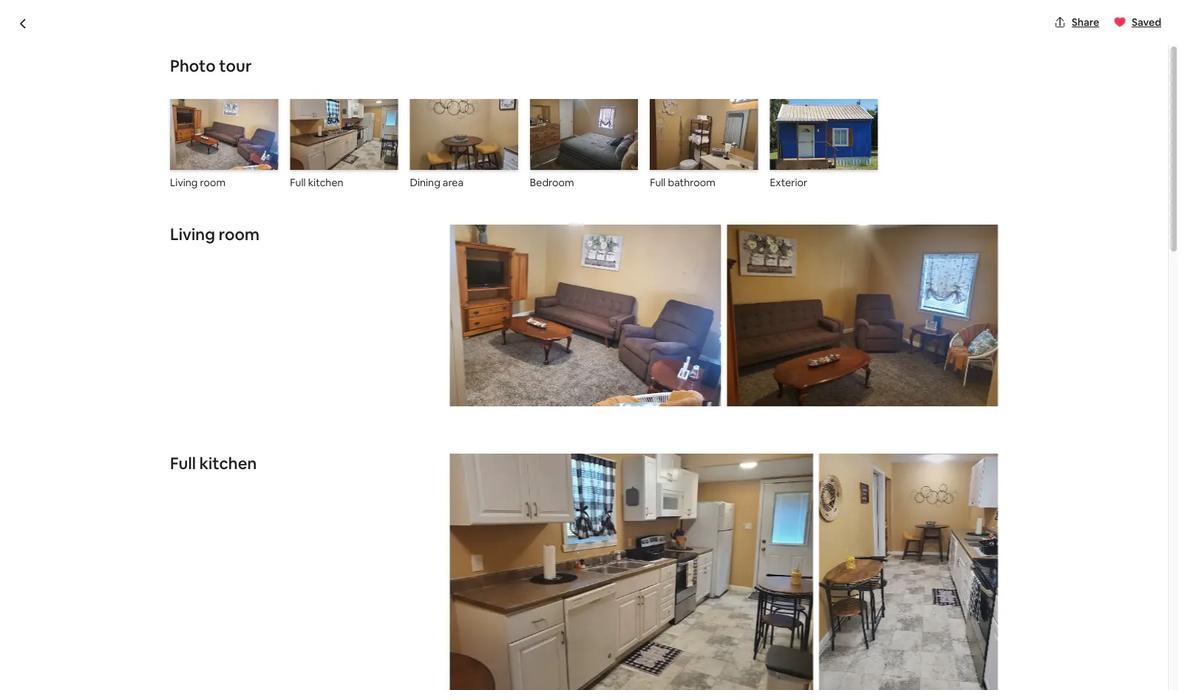Task type: describe. For each thing, give the bounding box(es) containing it.
Start your search search field
[[473, 12, 695, 47]]

powderly, texas, united states button
[[271, 105, 419, 123]]

powderly,
[[271, 107, 318, 120]]

$604
[[782, 550, 821, 571]]

4.75 · 8 reviews for the top 8 reviews button
[[183, 107, 256, 120]]

dining area
[[410, 176, 463, 189]]

0 horizontal spatial ·
[[205, 107, 208, 120]]

before
[[766, 571, 798, 585]]

dining
[[410, 176, 440, 189]]

dining area button
[[410, 99, 518, 189]]

2 living room from the top
[[170, 224, 260, 245]]

cozy country cabin image 2 image
[[590, 140, 791, 324]]

· powderly, texas, united states
[[262, 107, 419, 123]]

1 vertical spatial room
[[219, 224, 260, 245]]

0 vertical spatial reviews
[[219, 107, 256, 120]]

bedroom button
[[530, 99, 638, 189]]

stars.
[[461, 633, 487, 646]]

living inside button
[[170, 176, 198, 189]]

cabin
[[299, 75, 352, 100]]

kitchen inside button
[[308, 176, 343, 189]]

0 horizontal spatial kitchen
[[199, 453, 257, 474]]

states
[[388, 107, 419, 120]]

bedroom
[[530, 176, 574, 189]]

$654 $604 total before taxes
[[740, 550, 826, 585]]

country
[[220, 75, 295, 100]]

100% of families who stayed here recently rated it 5 stars.
[[217, 633, 487, 646]]

5
[[453, 633, 459, 646]]

all
[[921, 470, 932, 484]]

living room button
[[170, 99, 278, 189]]

2 living from the top
[[170, 224, 215, 245]]

$654
[[740, 550, 779, 571]]

share button
[[1048, 10, 1105, 35]]

0 horizontal spatial full
[[170, 453, 196, 474]]

4.75 · 8 reviews for the right 8 reviews button
[[906, 555, 979, 569]]

12/19/2023
[[749, 622, 802, 635]]

united
[[353, 107, 386, 120]]

exterior button
[[770, 99, 878, 189]]

full kitchen button
[[290, 99, 398, 189]]

area
[[443, 176, 463, 189]]

8 for the top 8 reviews button
[[211, 107, 217, 120]]

who
[[295, 633, 315, 646]]

1 horizontal spatial reviews
[[941, 555, 979, 569]]

of
[[244, 633, 254, 646]]



Task type: locate. For each thing, give the bounding box(es) containing it.
0 horizontal spatial 8
[[211, 107, 217, 120]]

1 vertical spatial 4.75
[[906, 555, 925, 569]]

0 vertical spatial living
[[170, 176, 198, 189]]

0 horizontal spatial 8 reviews button
[[211, 106, 256, 121]]

0 horizontal spatial reviews
[[219, 107, 256, 120]]

living room image 1 image
[[170, 99, 278, 170], [170, 99, 278, 170], [450, 225, 721, 406], [450, 225, 721, 406]]

full kitchen inside button
[[290, 176, 343, 189]]

full kitchen
[[290, 176, 343, 189], [170, 453, 257, 474]]

taxes
[[801, 571, 826, 585]]

photo tour
[[170, 55, 252, 76]]

saved button
[[1108, 10, 1167, 35]]

living room
[[170, 176, 225, 189], [170, 224, 260, 245]]

living room image 2 image
[[727, 225, 998, 406], [727, 225, 998, 406]]

it
[[444, 633, 451, 646]]

·
[[205, 107, 208, 120], [262, 108, 265, 123], [927, 555, 930, 569]]

0 horizontal spatial 4.75
[[183, 107, 203, 120]]

4.75 for the right 8 reviews button
[[906, 555, 925, 569]]

rated
[[416, 633, 442, 646]]

1 vertical spatial living room
[[170, 224, 260, 245]]

recently
[[375, 633, 414, 646]]

2 horizontal spatial ·
[[927, 555, 930, 569]]

families
[[256, 633, 292, 646]]

exterior
[[770, 176, 807, 189]]

cozy
[[170, 75, 216, 100]]

full bathroom
[[650, 176, 715, 189]]

1 horizontal spatial ·
[[262, 108, 265, 123]]

0 vertical spatial 4.75 · 8 reviews
[[183, 107, 256, 120]]

1 vertical spatial kitchen
[[199, 453, 257, 474]]

0 vertical spatial living room
[[170, 176, 225, 189]]

4.75 · 8 reviews
[[183, 107, 256, 120], [906, 555, 979, 569]]

0 vertical spatial 8 reviews button
[[211, 106, 256, 121]]

full bathroom button
[[650, 99, 758, 189]]

1 living room from the top
[[170, 176, 225, 189]]

1 living from the top
[[170, 176, 198, 189]]

4.75 for the top 8 reviews button
[[183, 107, 203, 120]]

0 vertical spatial 8
[[211, 107, 217, 120]]

full kitchen image 1 image
[[290, 99, 398, 170], [290, 99, 398, 170], [450, 454, 813, 690], [450, 454, 813, 690]]

kitchen
[[308, 176, 343, 189], [199, 453, 257, 474]]

full
[[290, 176, 306, 189], [650, 176, 666, 189], [170, 453, 196, 474]]

cozy country cabin image 4 image
[[797, 140, 998, 324]]

dining area image 1 image
[[410, 99, 518, 170], [410, 99, 518, 170]]

1 horizontal spatial 4.75 · 8 reviews
[[906, 555, 979, 569]]

4.75
[[183, 107, 203, 120], [906, 555, 925, 569]]

1 horizontal spatial full kitchen
[[290, 176, 343, 189]]

bedroom image 1 image
[[530, 99, 638, 170], [530, 99, 638, 170]]

show
[[892, 470, 919, 484]]

12/26/2023
[[869, 622, 923, 635]]

1 vertical spatial living
[[170, 224, 215, 245]]

share
[[1072, 16, 1099, 29]]

full for full bathroom button
[[650, 176, 666, 189]]

learn more about the host, rachel. image
[[612, 531, 653, 572], [612, 531, 653, 572]]

0 vertical spatial full kitchen
[[290, 176, 343, 189]]

0 horizontal spatial full kitchen
[[170, 453, 257, 474]]

total
[[740, 571, 764, 585]]

1 vertical spatial 8
[[933, 555, 939, 569]]

show all photos
[[892, 470, 968, 484]]

full for full kitchen button
[[290, 176, 306, 189]]

cozy country cabin image 5 image
[[797, 330, 998, 507]]

room
[[200, 176, 225, 189], [219, 224, 260, 245]]

photo
[[170, 55, 216, 76]]

0 vertical spatial kitchen
[[308, 176, 343, 189]]

1 vertical spatial 4.75 · 8 reviews
[[906, 555, 979, 569]]

here
[[352, 633, 373, 646]]

1 horizontal spatial full
[[290, 176, 306, 189]]

1 horizontal spatial 8 reviews button
[[933, 555, 979, 569]]

exterior image 1 image
[[770, 99, 878, 170], [770, 99, 878, 170]]

living
[[170, 176, 198, 189], [170, 224, 215, 245]]

100%
[[217, 633, 242, 646]]

0 vertical spatial 4.75
[[183, 107, 203, 120]]

living room inside button
[[170, 176, 225, 189]]

photo tour dialog
[[0, 0, 1179, 690]]

1 vertical spatial full kitchen
[[170, 453, 257, 474]]

photos
[[934, 470, 968, 484]]

bathroom
[[668, 176, 715, 189]]

cozy country cabin image 3 image
[[590, 330, 791, 507]]

stayed
[[317, 633, 349, 646]]

· inside the "· powderly, texas, united states"
[[262, 108, 265, 123]]

1 horizontal spatial 8
[[933, 555, 939, 569]]

1 vertical spatial 8 reviews button
[[933, 555, 979, 569]]

1 horizontal spatial 4.75
[[906, 555, 925, 569]]

reviews
[[219, 107, 256, 120], [941, 555, 979, 569]]

8 reviews button
[[211, 106, 256, 121], [933, 555, 979, 569]]

saved
[[1132, 16, 1161, 29]]

0 horizontal spatial 4.75 · 8 reviews
[[183, 107, 256, 120]]

2 horizontal spatial full
[[650, 176, 666, 189]]

full kitchen image 2 image
[[819, 454, 998, 690], [819, 454, 998, 690]]

4.75 down cozy
[[183, 107, 203, 120]]

cozy country cabin
[[170, 75, 352, 100]]

show all photos button
[[863, 465, 980, 490]]

cozy country cabin image 1 image
[[170, 140, 584, 507]]

1 horizontal spatial kitchen
[[308, 176, 343, 189]]

8
[[211, 107, 217, 120], [933, 555, 939, 569]]

tour
[[219, 55, 252, 76]]

4.75 up the 12/26/2023
[[906, 555, 925, 569]]

8 for the right 8 reviews button
[[933, 555, 939, 569]]

full bathroom image 1 image
[[650, 99, 758, 170], [650, 99, 758, 170]]

0 vertical spatial room
[[200, 176, 225, 189]]

1 vertical spatial reviews
[[941, 555, 979, 569]]

texas,
[[320, 107, 351, 120]]

room inside button
[[200, 176, 225, 189]]



Task type: vqa. For each thing, say whether or not it's contained in the screenshot.
Full Kitchen Image 1
yes



